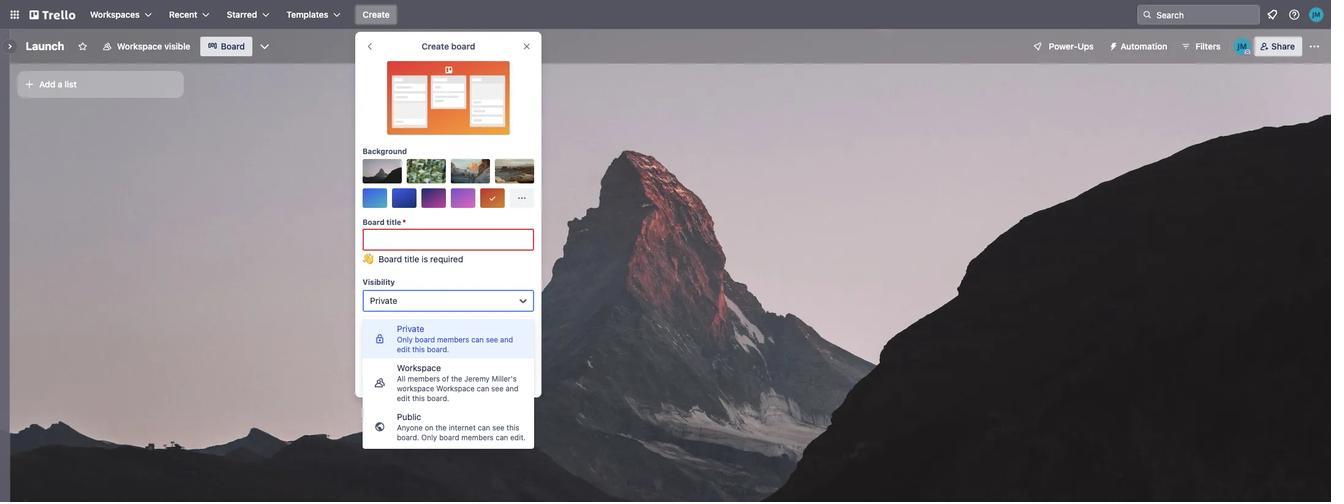 Task type: vqa. For each thing, say whether or not it's contained in the screenshot.
leftmost "the"
yes



Task type: describe. For each thing, give the bounding box(es) containing it.
terms of service link
[[422, 381, 480, 390]]

🍑 image
[[488, 194, 497, 203]]

2 vertical spatial board
[[379, 254, 402, 265]]

share
[[1272, 41, 1295, 51]]

this inside private only board members can see and edit this board.
[[412, 345, 425, 355]]

jeremy
[[464, 375, 490, 384]]

starred button
[[219, 5, 277, 25]]

see inside private only board members can see and edit this board.
[[486, 336, 498, 345]]

close popover image
[[522, 42, 532, 51]]

using
[[374, 371, 392, 380]]

ups
[[1078, 41, 1094, 51]]

board. inside public anyone on the internet can see this board. only board members can edit.
[[397, 434, 419, 443]]

license
[[381, 381, 405, 390]]

workspace all members of the jeremy miller's workspace workspace can see and edit this board.
[[397, 363, 518, 404]]

workspace for visible
[[117, 41, 162, 51]]

private for private only board members can see and edit this board.
[[397, 324, 424, 334]]

miller's
[[492, 375, 517, 384]]

1 horizontal spatial title
[[404, 254, 419, 265]]

workspaces
[[90, 9, 140, 20]]

their
[[363, 381, 378, 390]]

edit.
[[510, 434, 526, 443]]

workspace
[[397, 385, 434, 394]]

can inside private only board members can see and edit this board.
[[471, 336, 484, 345]]

2 vertical spatial create
[[435, 327, 462, 337]]

starred
[[227, 9, 257, 20]]

board inside public anyone on the internet can see this board. only board members can edit.
[[439, 434, 459, 443]]

required
[[430, 254, 463, 265]]

board title *
[[363, 218, 406, 227]]

templates button
[[279, 5, 348, 25]]

create inside primary element
[[363, 9, 390, 20]]

terms
[[422, 381, 443, 390]]

templates
[[287, 9, 328, 20]]

workspace visible button
[[95, 37, 198, 56]]

visible
[[164, 41, 190, 51]]

sm image
[[1104, 37, 1121, 54]]

anyone
[[397, 424, 423, 433]]

1 vertical spatial a
[[448, 351, 453, 361]]

private only board members can see and edit this board.
[[397, 324, 513, 355]]

create board
[[422, 41, 475, 51]]

create button inside primary element
[[355, 5, 397, 25]]

power-ups
[[1049, 41, 1094, 51]]

on
[[425, 424, 433, 433]]

internet
[[449, 424, 476, 433]]

recent button
[[162, 5, 217, 25]]

2 vertical spatial workspace
[[436, 385, 475, 394]]

1 vertical spatial create
[[422, 41, 449, 51]]

add a list
[[39, 79, 77, 89]]

workspaces button
[[83, 5, 159, 25]]

automation button
[[1104, 37, 1175, 56]]

switch to… image
[[9, 9, 21, 21]]

to
[[512, 371, 519, 380]]

list
[[65, 79, 77, 89]]

0 horizontal spatial jeremy miller (jeremymiller198) image
[[1234, 38, 1251, 55]]

background element
[[363, 159, 534, 208]]

Search field
[[1152, 6, 1259, 24]]

of for license
[[445, 381, 452, 390]]

from
[[421, 371, 437, 380]]

add
[[39, 79, 55, 89]]

this member is an admin of this board. image
[[1245, 50, 1250, 55]]

see inside workspace all members of the jeremy miller's workspace workspace can see and edit this board.
[[491, 385, 504, 394]]

visibility
[[363, 278, 395, 287]]

board link
[[200, 37, 252, 56]]

is
[[422, 254, 428, 265]]

start with a template
[[406, 351, 491, 361]]

can left edit. on the left
[[496, 434, 508, 443]]

search image
[[1142, 10, 1152, 20]]

board inside private only board members can see and edit this board.
[[415, 336, 435, 345]]

Board name text field
[[20, 37, 70, 56]]

workspace visible
[[117, 41, 190, 51]]

you
[[476, 371, 488, 380]]

can inside workspace all members of the jeremy miller's workspace workspace can see and edit this board.
[[477, 385, 489, 394]]

board for board
[[221, 41, 245, 51]]

the inside workspace all members of the jeremy miller's workspace workspace can see and edit this board.
[[451, 375, 462, 384]]



Task type: locate. For each thing, give the bounding box(es) containing it.
None text field
[[363, 229, 534, 251]]

recent
[[169, 9, 197, 20]]

this up edit. on the left
[[507, 424, 519, 433]]

1 vertical spatial workspace
[[397, 363, 441, 374]]

members inside public anyone on the internet can see this board. only board members can edit.
[[461, 434, 494, 443]]

1 vertical spatial members
[[408, 375, 440, 384]]

can up template
[[471, 336, 484, 345]]

members inside private only board members can see and edit this board.
[[437, 336, 469, 345]]

by
[[363, 371, 371, 380]]

members
[[437, 336, 469, 345], [408, 375, 440, 384], [461, 434, 494, 443]]

agree
[[490, 371, 510, 380]]

0 vertical spatial board
[[221, 41, 245, 51]]

jeremy miller (jeremymiller198) image
[[1309, 7, 1324, 22], [1234, 38, 1251, 55]]

customize views image
[[258, 40, 271, 53]]

workspace down start
[[397, 363, 441, 374]]

back to home image
[[29, 5, 75, 25]]

primary element
[[0, 0, 1331, 29]]

this inside public anyone on the internet can see this board. only board members can edit.
[[507, 424, 519, 433]]

create
[[363, 9, 390, 20], [422, 41, 449, 51], [435, 327, 462, 337]]

0 vertical spatial workspace
[[117, 41, 162, 51]]

workspace
[[117, 41, 162, 51], [397, 363, 441, 374], [436, 385, 475, 394]]

and inside workspace all members of the jeremy miller's workspace workspace can see and edit this board.
[[506, 385, 518, 394]]

title left is
[[404, 254, 419, 265]]

2 vertical spatial this
[[507, 424, 519, 433]]

1 vertical spatial title
[[404, 254, 419, 265]]

only up start
[[397, 336, 413, 345]]

👋
[[363, 254, 374, 265]]

and down images
[[407, 381, 420, 390]]

0 notifications image
[[1265, 7, 1280, 22]]

by using images from unsplash, you agree to their
[[363, 371, 519, 390]]

0 vertical spatial private
[[370, 296, 397, 306]]

only down the on
[[421, 434, 437, 443]]

board for board title *
[[363, 218, 385, 227]]

0 horizontal spatial the
[[436, 424, 447, 433]]

title left *
[[386, 218, 401, 227]]

0 vertical spatial board.
[[427, 345, 449, 355]]

a right with
[[448, 351, 453, 361]]

2 vertical spatial board.
[[397, 434, 419, 443]]

workspace for all
[[397, 363, 441, 374]]

only inside public anyone on the internet can see this board. only board members can edit.
[[421, 434, 437, 443]]

public anyone on the internet can see this board. only board members can edit.
[[397, 412, 526, 443]]

only
[[397, 336, 413, 345], [421, 434, 437, 443]]

template
[[455, 351, 491, 361]]

return to previous screen image
[[365, 42, 375, 51]]

star or unstar board image
[[78, 42, 88, 51]]

a left list
[[58, 79, 62, 89]]

workspace down unsplash,
[[436, 385, 475, 394]]

0 vertical spatial board
[[451, 41, 475, 51]]

add a list button
[[17, 71, 184, 98]]

0 horizontal spatial only
[[397, 336, 413, 345]]

edit
[[397, 345, 410, 355], [397, 395, 410, 404]]

automation
[[1121, 41, 1167, 51]]

0 vertical spatial create
[[363, 9, 390, 20]]

1 vertical spatial jeremy miller (jeremymiller198) image
[[1234, 38, 1251, 55]]

open information menu image
[[1288, 9, 1301, 21]]

start
[[406, 351, 426, 361]]

and
[[500, 336, 513, 345], [407, 381, 420, 390], [506, 385, 518, 394]]

1 horizontal spatial the
[[451, 375, 462, 384]]

0 horizontal spatial title
[[386, 218, 401, 227]]

2 vertical spatial see
[[492, 424, 505, 433]]

0 vertical spatial title
[[386, 218, 401, 227]]

the
[[451, 375, 462, 384], [436, 424, 447, 433]]

this inside workspace all members of the jeremy miller's workspace workspace can see and edit this board.
[[412, 395, 425, 404]]

0 vertical spatial create button
[[355, 5, 397, 25]]

with
[[428, 351, 446, 361]]

board. down terms
[[427, 395, 449, 404]]

unsplash,
[[439, 371, 474, 380]]

jeremy miller (jeremymiller198) image right open information menu image
[[1309, 7, 1324, 22]]

0 vertical spatial members
[[437, 336, 469, 345]]

power-
[[1049, 41, 1078, 51]]

1 vertical spatial private
[[397, 324, 424, 334]]

0 vertical spatial this
[[412, 345, 425, 355]]

see down miller's
[[491, 385, 504, 394]]

1 edit from the top
[[397, 345, 410, 355]]

license link
[[381, 381, 405, 390]]

and down miller's
[[506, 385, 518, 394]]

👋 board title is required
[[363, 254, 463, 265]]

workspace inside workspace visible button
[[117, 41, 162, 51]]

images
[[394, 371, 419, 380]]

a
[[58, 79, 62, 89], [448, 351, 453, 361]]

create button up 'return to previous screen' icon
[[355, 5, 397, 25]]

this down the workspace
[[412, 395, 425, 404]]

board
[[451, 41, 475, 51], [415, 336, 435, 345], [439, 434, 459, 443]]

see up template
[[486, 336, 498, 345]]

can right internet
[[478, 424, 490, 433]]

1 vertical spatial board
[[363, 218, 385, 227]]

launch
[[26, 40, 64, 53]]

jeremy miller (jeremymiller198) image right the filters
[[1234, 38, 1251, 55]]

0 horizontal spatial a
[[58, 79, 62, 89]]

see inside public anyone on the internet can see this board. only board members can edit.
[[492, 424, 505, 433]]

1 vertical spatial only
[[421, 434, 437, 443]]

0 vertical spatial see
[[486, 336, 498, 345]]

private
[[370, 296, 397, 306], [397, 324, 424, 334]]

and inside private only board members can see and edit this board.
[[500, 336, 513, 345]]

wave image
[[363, 254, 374, 271]]

and up agree
[[500, 336, 513, 345]]

of inside workspace all members of the jeremy miller's workspace workspace can see and edit this board.
[[442, 375, 449, 384]]

edit up images
[[397, 345, 410, 355]]

board
[[221, 41, 245, 51], [363, 218, 385, 227], [379, 254, 402, 265]]

edit inside workspace all members of the jeremy miller's workspace workspace can see and edit this board.
[[397, 395, 410, 404]]

edit down the workspace
[[397, 395, 410, 404]]

0 vertical spatial only
[[397, 336, 413, 345]]

can down 'jeremy'
[[477, 385, 489, 394]]

1 vertical spatial board
[[415, 336, 435, 345]]

board.
[[427, 345, 449, 355], [427, 395, 449, 404], [397, 434, 419, 443]]

service
[[454, 381, 480, 390]]

0 vertical spatial a
[[58, 79, 62, 89]]

private inside private only board members can see and edit this board.
[[397, 324, 424, 334]]

members up start with a template
[[437, 336, 469, 345]]

private up start
[[397, 324, 424, 334]]

see right internet
[[492, 424, 505, 433]]

board. right start
[[427, 345, 449, 355]]

board left *
[[363, 218, 385, 227]]

board. down 'anyone'
[[397, 434, 419, 443]]

1 vertical spatial this
[[412, 395, 425, 404]]

public
[[397, 412, 421, 423]]

board left the customize views image on the top left
[[221, 41, 245, 51]]

share button
[[1254, 37, 1302, 56]]

0 vertical spatial edit
[[397, 345, 410, 355]]

filters
[[1196, 41, 1221, 51]]

1 vertical spatial create button
[[363, 322, 534, 342]]

2 vertical spatial members
[[461, 434, 494, 443]]

1 horizontal spatial a
[[448, 351, 453, 361]]

1 vertical spatial edit
[[397, 395, 410, 404]]

members down internet
[[461, 434, 494, 443]]

*
[[402, 218, 406, 227]]

start with a template button
[[363, 347, 534, 366]]

1 vertical spatial the
[[436, 424, 447, 433]]

1 horizontal spatial only
[[421, 434, 437, 443]]

2 edit from the top
[[397, 395, 410, 404]]

board right 👋
[[379, 254, 402, 265]]

license and terms of service
[[381, 381, 480, 390]]

background
[[363, 147, 407, 156]]

title
[[386, 218, 401, 227], [404, 254, 419, 265]]

workspace down workspaces dropdown button
[[117, 41, 162, 51]]

can
[[471, 336, 484, 345], [477, 385, 489, 394], [478, 424, 490, 433], [496, 434, 508, 443]]

filters button
[[1177, 37, 1224, 56]]

edit inside private only board members can see and edit this board.
[[397, 345, 410, 355]]

private for private
[[370, 296, 397, 306]]

1 horizontal spatial jeremy miller (jeremymiller198) image
[[1309, 7, 1324, 22]]

see
[[486, 336, 498, 345], [491, 385, 504, 394], [492, 424, 505, 433]]

power-ups button
[[1024, 37, 1101, 56]]

1 vertical spatial board.
[[427, 395, 449, 404]]

0 vertical spatial jeremy miller (jeremymiller198) image
[[1309, 7, 1324, 22]]

all
[[397, 375, 406, 384]]

members up the workspace
[[408, 375, 440, 384]]

the inside public anyone on the internet can see this board. only board members can edit.
[[436, 424, 447, 433]]

of for workspace
[[442, 375, 449, 384]]

board. inside private only board members can see and edit this board.
[[427, 345, 449, 355]]

create button
[[355, 5, 397, 25], [363, 322, 534, 342]]

2 vertical spatial board
[[439, 434, 459, 443]]

this left with
[[412, 345, 425, 355]]

board. inside workspace all members of the jeremy miller's workspace workspace can see and edit this board.
[[427, 395, 449, 404]]

of
[[442, 375, 449, 384], [445, 381, 452, 390]]

private down the visibility
[[370, 296, 397, 306]]

only inside private only board members can see and edit this board.
[[397, 336, 413, 345]]

members inside workspace all members of the jeremy miller's workspace workspace can see and edit this board.
[[408, 375, 440, 384]]

show menu image
[[1308, 40, 1321, 53]]

create button up start with a template
[[363, 322, 534, 342]]

this
[[412, 345, 425, 355], [412, 395, 425, 404], [507, 424, 519, 433]]

1 vertical spatial see
[[491, 385, 504, 394]]

0 vertical spatial the
[[451, 375, 462, 384]]



